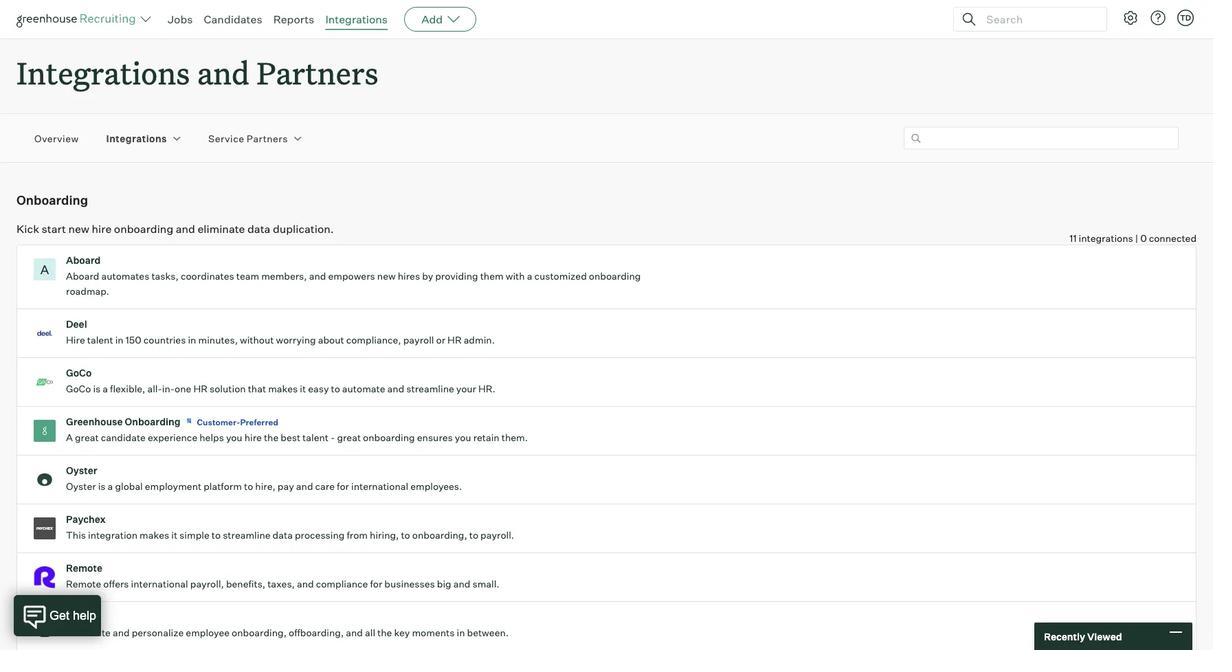 Task type: vqa. For each thing, say whether or not it's contained in the screenshot.
international
yes



Task type: describe. For each thing, give the bounding box(es) containing it.
kick start new hire onboarding and eliminate data duplication.
[[16, 222, 334, 236]]

integration
[[88, 529, 138, 541]]

automates
[[101, 270, 149, 282]]

employment
[[145, 481, 201, 493]]

a for a great candidate experience helps you hire the best talent - great onboarding ensures you retain them.
[[66, 432, 73, 444]]

all
[[365, 627, 375, 639]]

hr.
[[478, 383, 495, 395]]

hiring,
[[370, 529, 399, 541]]

1 vertical spatial partners
[[247, 132, 288, 144]]

configure image
[[1122, 10, 1139, 26]]

integrations for the bottom integrations 'link'
[[106, 132, 167, 144]]

for inside oyster oyster is a global employment platform to hire, pay and care for international employees.
[[337, 481, 349, 493]]

1 aboard from the top
[[66, 254, 101, 266]]

compliance,
[[346, 334, 401, 346]]

reports
[[273, 12, 314, 26]]

payroll.
[[480, 529, 514, 541]]

aboard aboard automates tasks, coordinates team members, and empowers new hires by providing them with a customized onboarding roadmap.
[[66, 254, 641, 297]]

international inside oyster oyster is a global employment platform to hire, pay and care for international employees.
[[351, 481, 408, 493]]

compliance
[[316, 578, 368, 590]]

one
[[175, 383, 191, 395]]

automate
[[342, 383, 385, 395]]

sora automate and personalize employee onboarding, offboarding, and all the key moments in between.
[[66, 611, 509, 639]]

and inside goco goco is a flexible, all-in-one hr solution that makes it easy to automate and streamline your hr.
[[387, 383, 404, 395]]

a for goco goco is a flexible, all-in-one hr solution that makes it easy to automate and streamline your hr.
[[103, 383, 108, 395]]

with
[[506, 270, 525, 282]]

service partners link
[[208, 132, 288, 145]]

to right simple
[[212, 529, 221, 541]]

goco goco is a flexible, all-in-one hr solution that makes it easy to automate and streamline your hr.
[[66, 367, 495, 395]]

11
[[1070, 232, 1077, 244]]

1 vertical spatial hire
[[244, 432, 262, 444]]

hr inside goco goco is a flexible, all-in-one hr solution that makes it easy to automate and streamline your hr.
[[193, 383, 208, 395]]

it inside goco goco is a flexible, all-in-one hr solution that makes it easy to automate and streamline your hr.
[[300, 383, 306, 395]]

hires
[[398, 270, 420, 282]]

0 horizontal spatial the
[[264, 432, 279, 444]]

empowers
[[328, 270, 375, 282]]

to inside goco goco is a flexible, all-in-one hr solution that makes it easy to automate and streamline your hr.
[[331, 383, 340, 395]]

candidates
[[204, 12, 262, 26]]

pay
[[278, 481, 294, 493]]

oyster oyster is a global employment platform to hire, pay and care for international employees.
[[66, 465, 462, 493]]

payroll
[[403, 334, 434, 346]]

0 vertical spatial onboarding
[[16, 192, 88, 208]]

international inside remote remote offers international payroll, benefits, taxes, and compliance for businesses big and small.
[[131, 578, 188, 590]]

experience
[[148, 432, 197, 444]]

paychex this integration makes it simple to streamline data processing from hiring, to onboarding, to payroll.
[[66, 514, 514, 541]]

customer-
[[197, 417, 240, 427]]

kick
[[16, 222, 39, 236]]

retain
[[473, 432, 499, 444]]

0 horizontal spatial in
[[115, 334, 123, 346]]

roadmap.
[[66, 285, 109, 297]]

this
[[66, 529, 86, 541]]

care
[[315, 481, 335, 493]]

that
[[248, 383, 266, 395]]

taxes,
[[267, 578, 295, 590]]

and inside oyster oyster is a global employment platform to hire, pay and care for international employees.
[[296, 481, 313, 493]]

0 vertical spatial integrations link
[[325, 12, 388, 26]]

members,
[[261, 270, 307, 282]]

150
[[126, 334, 141, 346]]

service
[[208, 132, 244, 144]]

minutes,
[[198, 334, 238, 346]]

deel
[[66, 318, 87, 330]]

greenhouse recruiting image
[[16, 11, 140, 27]]

best
[[281, 432, 300, 444]]

start
[[42, 222, 66, 236]]

integrations
[[1079, 232, 1133, 244]]

1 vertical spatial talent
[[302, 432, 329, 444]]

integrations and partners
[[16, 52, 378, 93]]

it inside paychex this integration makes it simple to streamline data processing from hiring, to onboarding, to payroll.
[[171, 529, 177, 541]]

greenhouse
[[66, 416, 123, 428]]

2 great from the left
[[337, 432, 361, 444]]

by
[[422, 270, 433, 282]]

helps
[[199, 432, 224, 444]]

for inside remote remote offers international payroll, benefits, taxes, and compliance for businesses big and small.
[[370, 578, 382, 590]]

automate
[[66, 627, 111, 639]]

overview link
[[34, 132, 79, 145]]

streamline inside goco goco is a flexible, all-in-one hr solution that makes it easy to automate and streamline your hr.
[[406, 383, 454, 395]]

employees.
[[410, 481, 462, 493]]

offboarding,
[[289, 627, 344, 639]]

your
[[456, 383, 476, 395]]

customized
[[534, 270, 587, 282]]

to inside oyster oyster is a global employment platform to hire, pay and care for international employees.
[[244, 481, 253, 493]]

11 integrations | 0 connected
[[1070, 232, 1197, 244]]

a great candidate experience helps you hire the best talent - great onboarding ensures you retain them.
[[66, 432, 528, 444]]

1 remote from the top
[[66, 562, 102, 574]]

from
[[347, 529, 368, 541]]

candidates link
[[204, 12, 262, 26]]

global
[[115, 481, 143, 493]]

makes inside goco goco is a flexible, all-in-one hr solution that makes it easy to automate and streamline your hr.
[[268, 383, 298, 395]]

talent inside deel hire talent in 150 countries in minutes, without worrying about compliance, payroll or hr admin.
[[87, 334, 113, 346]]

1 great from the left
[[75, 432, 99, 444]]

streamline inside paychex this integration makes it simple to streamline data processing from hiring, to onboarding, to payroll.
[[223, 529, 271, 541]]

1 goco from the top
[[66, 367, 92, 379]]

1 you from the left
[[226, 432, 242, 444]]

without
[[240, 334, 274, 346]]

all-
[[147, 383, 162, 395]]

td button
[[1177, 10, 1194, 26]]

greenhouse onboarding
[[66, 416, 180, 428]]

employee
[[186, 627, 230, 639]]

hire
[[66, 334, 85, 346]]

deel hire talent in 150 countries in minutes, without worrying about compliance, payroll or hr admin.
[[66, 318, 495, 346]]

2 goco from the top
[[66, 383, 91, 395]]

connected
[[1149, 232, 1197, 244]]

integrations for integrations and partners
[[16, 52, 190, 93]]

duplication.
[[273, 222, 334, 236]]



Task type: locate. For each thing, give the bounding box(es) containing it.
1 horizontal spatial integrations link
[[325, 12, 388, 26]]

tasks,
[[152, 270, 179, 282]]

big
[[437, 578, 451, 590]]

1 horizontal spatial makes
[[268, 383, 298, 395]]

0 horizontal spatial great
[[75, 432, 99, 444]]

in left minutes,
[[188, 334, 196, 346]]

the inside "sora automate and personalize employee onboarding, offboarding, and all the key moments in between."
[[377, 627, 392, 639]]

international
[[351, 481, 408, 493], [131, 578, 188, 590]]

1 vertical spatial hr
[[193, 383, 208, 395]]

1 horizontal spatial great
[[337, 432, 361, 444]]

to right hiring,
[[401, 529, 410, 541]]

0 vertical spatial oyster
[[66, 465, 97, 477]]

a down greenhouse
[[66, 432, 73, 444]]

them.
[[502, 432, 528, 444]]

in inside "sora automate and personalize employee onboarding, offboarding, and all the key moments in between."
[[457, 627, 465, 639]]

1 horizontal spatial it
[[300, 383, 306, 395]]

hire,
[[255, 481, 275, 493]]

international right offers
[[131, 578, 188, 590]]

them
[[480, 270, 504, 282]]

candidate
[[101, 432, 146, 444]]

integrations for the top integrations 'link'
[[325, 12, 388, 26]]

streamline
[[406, 383, 454, 395], [223, 529, 271, 541]]

recently viewed
[[1044, 630, 1122, 642]]

0 vertical spatial partners
[[257, 52, 378, 93]]

the
[[264, 432, 279, 444], [377, 627, 392, 639]]

international up hiring,
[[351, 481, 408, 493]]

great right -
[[337, 432, 361, 444]]

to
[[331, 383, 340, 395], [244, 481, 253, 493], [212, 529, 221, 541], [401, 529, 410, 541], [469, 529, 478, 541]]

0 vertical spatial makes
[[268, 383, 298, 395]]

1 vertical spatial for
[[370, 578, 382, 590]]

payroll,
[[190, 578, 224, 590]]

onboarding, inside "sora automate and personalize employee onboarding, offboarding, and all the key moments in between."
[[232, 627, 287, 639]]

goco up greenhouse
[[66, 383, 91, 395]]

integrations link
[[325, 12, 388, 26], [106, 132, 167, 145]]

1 horizontal spatial the
[[377, 627, 392, 639]]

0 vertical spatial remote
[[66, 562, 102, 574]]

hr
[[447, 334, 462, 346], [193, 383, 208, 395]]

in left between.
[[457, 627, 465, 639]]

or
[[436, 334, 445, 346]]

0 horizontal spatial data
[[247, 222, 270, 236]]

a inside 'aboard aboard automates tasks, coordinates team members, and empowers new hires by providing them with a customized onboarding roadmap.'
[[527, 270, 532, 282]]

1 horizontal spatial you
[[455, 432, 471, 444]]

hr inside deel hire talent in 150 countries in minutes, without worrying about compliance, payroll or hr admin.
[[447, 334, 462, 346]]

admin.
[[464, 334, 495, 346]]

1 vertical spatial is
[[98, 481, 106, 493]]

preferred
[[240, 417, 278, 427]]

to left hire,
[[244, 481, 253, 493]]

paychex
[[66, 514, 106, 526]]

0 horizontal spatial onboarding
[[16, 192, 88, 208]]

1 horizontal spatial data
[[273, 529, 293, 541]]

0 horizontal spatial onboarding,
[[232, 627, 287, 639]]

small.
[[472, 578, 499, 590]]

1 vertical spatial onboarding,
[[232, 627, 287, 639]]

data left processing
[[273, 529, 293, 541]]

is for oyster
[[98, 481, 106, 493]]

customer-preferred
[[197, 417, 278, 427]]

the right the all
[[377, 627, 392, 639]]

1 vertical spatial the
[[377, 627, 392, 639]]

providing
[[435, 270, 478, 282]]

1 horizontal spatial for
[[370, 578, 382, 590]]

onboarding up start
[[16, 192, 88, 208]]

1 vertical spatial integrations link
[[106, 132, 167, 145]]

0 horizontal spatial international
[[131, 578, 188, 590]]

1 vertical spatial new
[[377, 270, 396, 282]]

great down greenhouse
[[75, 432, 99, 444]]

0 vertical spatial onboarding,
[[412, 529, 467, 541]]

0 horizontal spatial integrations link
[[106, 132, 167, 145]]

0 vertical spatial hire
[[92, 222, 112, 236]]

platform
[[204, 481, 242, 493]]

recently
[[1044, 630, 1085, 642]]

onboarding right customized
[[589, 270, 641, 282]]

add button
[[404, 7, 476, 32]]

onboarding, down employees.
[[412, 529, 467, 541]]

1 vertical spatial international
[[131, 578, 188, 590]]

to left "payroll."
[[469, 529, 478, 541]]

0 horizontal spatial onboarding
[[114, 222, 173, 236]]

1 vertical spatial aboard
[[66, 270, 99, 282]]

2 horizontal spatial onboarding
[[589, 270, 641, 282]]

remote left offers
[[66, 578, 101, 590]]

you down customer-preferred
[[226, 432, 242, 444]]

is inside goco goco is a flexible, all-in-one hr solution that makes it easy to automate and streamline your hr.
[[93, 383, 101, 395]]

personalize
[[132, 627, 184, 639]]

a right with
[[527, 270, 532, 282]]

2 horizontal spatial in
[[457, 627, 465, 639]]

0 horizontal spatial new
[[68, 222, 89, 236]]

0 horizontal spatial it
[[171, 529, 177, 541]]

a inside goco goco is a flexible, all-in-one hr solution that makes it easy to automate and streamline your hr.
[[103, 383, 108, 395]]

flexible,
[[110, 383, 145, 395]]

1 vertical spatial makes
[[140, 529, 169, 541]]

-
[[331, 432, 335, 444]]

1 horizontal spatial new
[[377, 270, 396, 282]]

onboarding, inside paychex this integration makes it simple to streamline data processing from hiring, to onboarding, to payroll.
[[412, 529, 467, 541]]

hr right or
[[447, 334, 462, 346]]

1 vertical spatial oyster
[[66, 481, 96, 493]]

it
[[300, 383, 306, 395], [171, 529, 177, 541]]

remote remote offers international payroll, benefits, taxes, and compliance for businesses big and small.
[[66, 562, 499, 590]]

data inside paychex this integration makes it simple to streamline data processing from hiring, to onboarding, to payroll.
[[273, 529, 293, 541]]

hr right one
[[193, 383, 208, 395]]

1 horizontal spatial talent
[[302, 432, 329, 444]]

to right easy
[[331, 383, 340, 395]]

viewed
[[1087, 630, 1122, 642]]

data right eliminate
[[247, 222, 270, 236]]

remote down this
[[66, 562, 102, 574]]

1 oyster from the top
[[66, 465, 97, 477]]

1 horizontal spatial hr
[[447, 334, 462, 346]]

1 horizontal spatial international
[[351, 481, 408, 493]]

0 vertical spatial data
[[247, 222, 270, 236]]

1 vertical spatial data
[[273, 529, 293, 541]]

partners right "service"
[[247, 132, 288, 144]]

0 vertical spatial is
[[93, 383, 101, 395]]

onboarding, down 'benefits,'
[[232, 627, 287, 639]]

0 horizontal spatial streamline
[[223, 529, 271, 541]]

2 vertical spatial onboarding
[[363, 432, 415, 444]]

makes left simple
[[140, 529, 169, 541]]

0 horizontal spatial talent
[[87, 334, 113, 346]]

onboarding inside 'aboard aboard automates tasks, coordinates team members, and empowers new hires by providing them with a customized onboarding roadmap.'
[[589, 270, 641, 282]]

a down start
[[40, 262, 49, 277]]

td button
[[1175, 7, 1197, 29]]

1 horizontal spatial onboarding
[[125, 416, 180, 428]]

0 horizontal spatial for
[[337, 481, 349, 493]]

for right care
[[337, 481, 349, 493]]

sora
[[66, 611, 88, 623]]

a
[[527, 270, 532, 282], [103, 383, 108, 395], [108, 481, 113, 493]]

ensures
[[417, 432, 453, 444]]

td
[[1180, 13, 1191, 22]]

2 aboard from the top
[[66, 270, 99, 282]]

about
[[318, 334, 344, 346]]

2 vertical spatial integrations
[[106, 132, 167, 144]]

1 horizontal spatial in
[[188, 334, 196, 346]]

0 vertical spatial for
[[337, 481, 349, 493]]

benefits,
[[226, 578, 265, 590]]

None text field
[[904, 127, 1179, 150]]

data
[[247, 222, 270, 236], [273, 529, 293, 541]]

a inside oyster oyster is a global employment platform to hire, pay and care for international employees.
[[108, 481, 113, 493]]

0 horizontal spatial you
[[226, 432, 242, 444]]

1 vertical spatial it
[[171, 529, 177, 541]]

0 vertical spatial a
[[527, 270, 532, 282]]

1 horizontal spatial streamline
[[406, 383, 454, 395]]

and inside 'aboard aboard automates tasks, coordinates team members, and empowers new hires by providing them with a customized onboarding roadmap.'
[[309, 270, 326, 282]]

add
[[421, 12, 443, 26]]

0 horizontal spatial makes
[[140, 529, 169, 541]]

1 horizontal spatial onboarding,
[[412, 529, 467, 541]]

is left flexible,
[[93, 383, 101, 395]]

0 vertical spatial onboarding
[[114, 222, 173, 236]]

a left global on the bottom of page
[[108, 481, 113, 493]]

0 horizontal spatial hr
[[193, 383, 208, 395]]

1 vertical spatial goco
[[66, 383, 91, 395]]

Search text field
[[983, 9, 1094, 29]]

talent right hire at the bottom left of the page
[[87, 334, 113, 346]]

2 vertical spatial a
[[108, 481, 113, 493]]

solution
[[210, 383, 246, 395]]

1 horizontal spatial onboarding
[[363, 432, 415, 444]]

is inside oyster oyster is a global employment platform to hire, pay and care for international employees.
[[98, 481, 106, 493]]

0 horizontal spatial a
[[40, 262, 49, 277]]

in left 150
[[115, 334, 123, 346]]

a for oyster oyster is a global employment platform to hire, pay and care for international employees.
[[108, 481, 113, 493]]

new right start
[[68, 222, 89, 236]]

1 vertical spatial a
[[103, 383, 108, 395]]

worrying
[[276, 334, 316, 346]]

it left simple
[[171, 529, 177, 541]]

is left global on the bottom of page
[[98, 481, 106, 493]]

makes right "that"
[[268, 383, 298, 395]]

1 vertical spatial integrations
[[16, 52, 190, 93]]

0 vertical spatial the
[[264, 432, 279, 444]]

goco
[[66, 367, 92, 379], [66, 383, 91, 395]]

hire right start
[[92, 222, 112, 236]]

0 horizontal spatial hire
[[92, 222, 112, 236]]

1 vertical spatial streamline
[[223, 529, 271, 541]]

0 vertical spatial a
[[40, 262, 49, 277]]

between.
[[467, 627, 509, 639]]

hire down preferred
[[244, 432, 262, 444]]

1 vertical spatial a
[[66, 432, 73, 444]]

businesses
[[384, 578, 435, 590]]

you
[[226, 432, 242, 444], [455, 432, 471, 444]]

0 vertical spatial new
[[68, 222, 89, 236]]

0 vertical spatial it
[[300, 383, 306, 395]]

new
[[68, 222, 89, 236], [377, 270, 396, 282]]

1 vertical spatial onboarding
[[589, 270, 641, 282]]

simple
[[179, 529, 209, 541]]

is
[[93, 383, 101, 395], [98, 481, 106, 493]]

a for a
[[40, 262, 49, 277]]

moments
[[412, 627, 455, 639]]

0 vertical spatial talent
[[87, 334, 113, 346]]

easy
[[308, 383, 329, 395]]

key
[[394, 627, 410, 639]]

partners down reports
[[257, 52, 378, 93]]

coordinates
[[181, 270, 234, 282]]

eliminate
[[198, 222, 245, 236]]

you left retain
[[455, 432, 471, 444]]

0 vertical spatial aboard
[[66, 254, 101, 266]]

talent left -
[[302, 432, 329, 444]]

great
[[75, 432, 99, 444], [337, 432, 361, 444]]

0 vertical spatial hr
[[447, 334, 462, 346]]

hire
[[92, 222, 112, 236], [244, 432, 262, 444]]

streamline left your
[[406, 383, 454, 395]]

in-
[[162, 383, 175, 395]]

in
[[115, 334, 123, 346], [188, 334, 196, 346], [457, 627, 465, 639]]

onboarding left ensures
[[363, 432, 415, 444]]

1 vertical spatial onboarding
[[125, 416, 180, 428]]

1 horizontal spatial a
[[66, 432, 73, 444]]

0 vertical spatial international
[[351, 481, 408, 493]]

remote
[[66, 562, 102, 574], [66, 578, 101, 590]]

0 vertical spatial streamline
[[406, 383, 454, 395]]

jobs
[[168, 12, 193, 26]]

for left businesses
[[370, 578, 382, 590]]

onboarding,
[[412, 529, 467, 541], [232, 627, 287, 639]]

0
[[1140, 232, 1147, 244]]

offers
[[103, 578, 129, 590]]

onboarding up experience
[[125, 416, 180, 428]]

2 oyster from the top
[[66, 481, 96, 493]]

countries
[[144, 334, 186, 346]]

goco down hire at the bottom left of the page
[[66, 367, 92, 379]]

0 vertical spatial integrations
[[325, 12, 388, 26]]

2 you from the left
[[455, 432, 471, 444]]

2 remote from the top
[[66, 578, 101, 590]]

the left best
[[264, 432, 279, 444]]

onboarding up automates
[[114, 222, 173, 236]]

new left hires
[[377, 270, 396, 282]]

0 vertical spatial goco
[[66, 367, 92, 379]]

1 horizontal spatial hire
[[244, 432, 262, 444]]

streamline up 'benefits,'
[[223, 529, 271, 541]]

new inside 'aboard aboard automates tasks, coordinates team members, and empowers new hires by providing them with a customized onboarding roadmap.'
[[377, 270, 396, 282]]

a left flexible,
[[103, 383, 108, 395]]

it left easy
[[300, 383, 306, 395]]

makes inside paychex this integration makes it simple to streamline data processing from hiring, to onboarding, to payroll.
[[140, 529, 169, 541]]

1 vertical spatial remote
[[66, 578, 101, 590]]

is for goco
[[93, 383, 101, 395]]

|
[[1135, 232, 1138, 244]]



